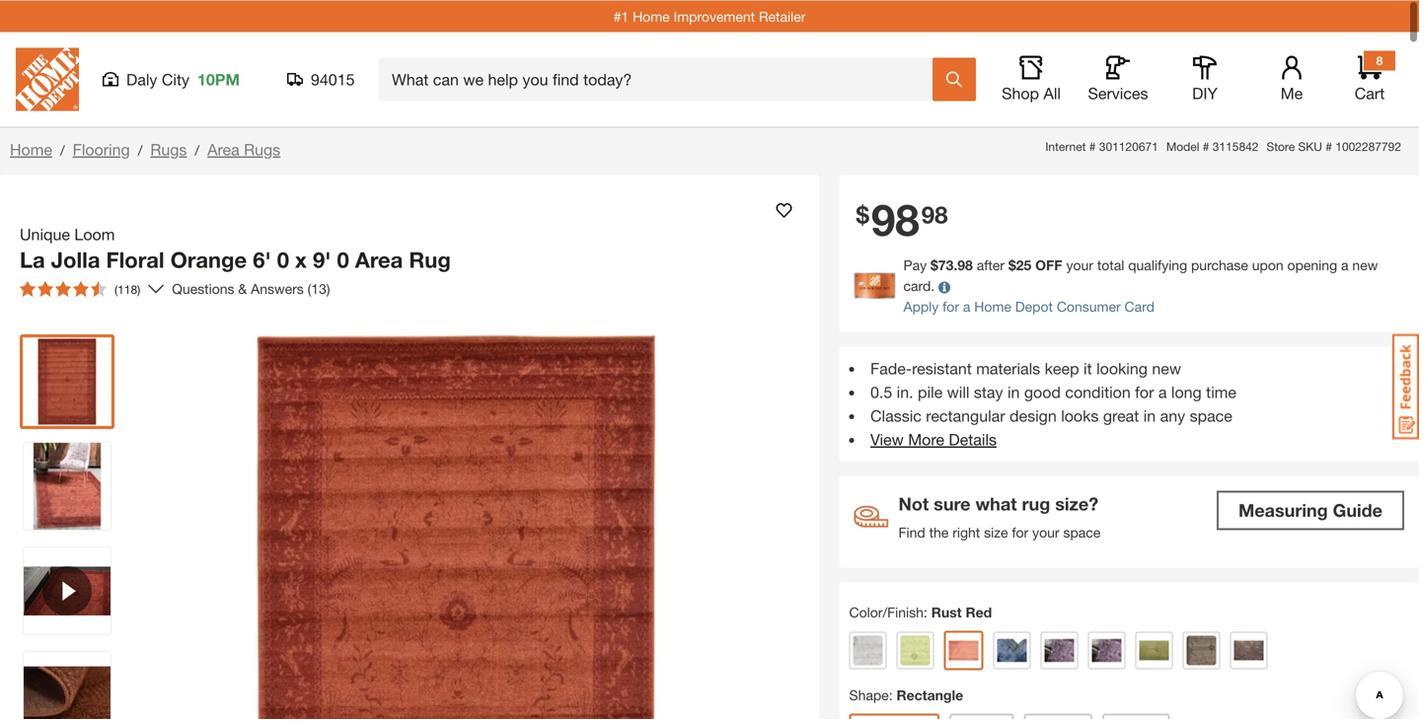 Task type: locate. For each thing, give the bounding box(es) containing it.
$ up apply now image
[[856, 200, 869, 228]]

0 horizontal spatial space
[[1063, 524, 1101, 540]]

1 horizontal spatial 0
[[337, 246, 349, 272]]

size?
[[1055, 493, 1099, 514]]

1 horizontal spatial 98
[[922, 200, 948, 228]]

0 left "x"
[[277, 246, 289, 272]]

rugs right rugs link
[[244, 140, 280, 158]]

1 horizontal spatial space
[[1190, 406, 1233, 425]]

0 vertical spatial a
[[1341, 257, 1349, 273]]

0 horizontal spatial /
[[60, 142, 65, 158]]

unique
[[20, 225, 70, 243]]

2 horizontal spatial for
[[1135, 382, 1154, 401]]

0 horizontal spatial :
[[889, 687, 893, 703]]

your
[[1066, 257, 1093, 273], [1032, 524, 1060, 540]]

home / flooring / rugs / area rugs
[[10, 140, 280, 158]]

blue image
[[997, 635, 1027, 665]]

/ right rugs link
[[195, 142, 199, 158]]

: left rectangle
[[889, 687, 893, 703]]

0 right 9'
[[337, 246, 349, 272]]

2 horizontal spatial /
[[195, 142, 199, 158]]

0 vertical spatial space
[[1190, 406, 1233, 425]]

a right opening
[[1341, 257, 1349, 273]]

all
[[1044, 83, 1061, 102]]

1 horizontal spatial /
[[138, 142, 142, 158]]

4.5 stars image
[[20, 281, 107, 297]]

in left any
[[1144, 406, 1156, 425]]

0 horizontal spatial rugs
[[150, 140, 187, 158]]

1 horizontal spatial area
[[355, 246, 403, 272]]

rectangular
[[926, 406, 1005, 425]]

98
[[871, 193, 920, 245], [922, 200, 948, 228]]

new inside fade-resistant materials keep it looking new 0.5 in. pile will stay in good condition for a long time classic rectangular design looks great in any space view more details
[[1152, 359, 1181, 377]]

0 vertical spatial :
[[924, 604, 928, 620]]

0
[[277, 246, 289, 272], [337, 246, 349, 272]]

: left rust
[[924, 604, 928, 620]]

1 horizontal spatial :
[[924, 604, 928, 620]]

purple image
[[1092, 635, 1122, 665]]

# right model at the right top
[[1203, 139, 1209, 153]]

cart 8
[[1355, 53, 1385, 102]]

a down "73.98"
[[963, 298, 971, 314]]

0 horizontal spatial new
[[1152, 359, 1181, 377]]

me button
[[1260, 55, 1323, 103]]

1 vertical spatial home
[[10, 140, 52, 158]]

1 vertical spatial a
[[963, 298, 971, 314]]

2 vertical spatial a
[[1159, 382, 1167, 401]]

home left depot
[[974, 298, 1012, 314]]

retailer
[[759, 8, 806, 24]]

in
[[1008, 382, 1020, 401], [1144, 406, 1156, 425]]

space down size?
[[1063, 524, 1101, 540]]

new up the "long"
[[1152, 359, 1181, 377]]

2 vertical spatial home
[[974, 298, 1012, 314]]

condition
[[1065, 382, 1131, 401]]

1 horizontal spatial new
[[1353, 257, 1378, 273]]

1 horizontal spatial rugs
[[244, 140, 280, 158]]

your down rug
[[1032, 524, 1060, 540]]

shop
[[1002, 83, 1039, 102]]

0 horizontal spatial area
[[207, 140, 240, 158]]

301120671
[[1099, 139, 1159, 153]]

for
[[943, 298, 959, 314], [1135, 382, 1154, 401], [1012, 524, 1029, 540]]

0 vertical spatial new
[[1353, 257, 1378, 273]]

2 vertical spatial for
[[1012, 524, 1029, 540]]

in down materials
[[1008, 382, 1020, 401]]

$ right after
[[1008, 257, 1016, 273]]

upon
[[1252, 257, 1284, 273]]

rugs right flooring
[[150, 140, 187, 158]]

model
[[1166, 139, 1200, 153]]

rugs link
[[150, 140, 187, 158]]

(118)
[[114, 282, 140, 296]]

apply for a home depot consumer card
[[904, 298, 1155, 314]]

pay $ 73.98 after $ 25 off
[[904, 257, 1063, 273]]

for down the looking
[[1135, 382, 1154, 401]]

3 # from the left
[[1326, 139, 1332, 153]]

0 horizontal spatial home
[[10, 140, 52, 158]]

# right 'sku'
[[1326, 139, 1332, 153]]

2 horizontal spatial a
[[1341, 257, 1349, 273]]

3 / from the left
[[195, 142, 199, 158]]

new right opening
[[1353, 257, 1378, 273]]

flooring link
[[73, 140, 130, 158]]

space inside not sure what rug size? find the right size for your space
[[1063, 524, 1101, 540]]

apply now image
[[854, 273, 904, 299]]

home
[[633, 8, 670, 24], [10, 140, 52, 158], [974, 298, 1012, 314]]

the
[[929, 524, 949, 540]]

area left the rug
[[355, 246, 403, 272]]

feedback link image
[[1393, 334, 1419, 440]]

1 vertical spatial in
[[1144, 406, 1156, 425]]

#
[[1089, 139, 1096, 153], [1203, 139, 1209, 153], [1326, 139, 1332, 153]]

1 vertical spatial area
[[355, 246, 403, 272]]

$ right pay
[[931, 257, 938, 273]]

the home depot logo image
[[16, 47, 79, 111]]

details
[[949, 430, 997, 448]]

2 rugs from the left
[[244, 140, 280, 158]]

1 horizontal spatial a
[[1159, 382, 1167, 401]]

cart
[[1355, 83, 1385, 102]]

looking
[[1097, 359, 1148, 377]]

/ left rugs link
[[138, 142, 142, 158]]

questions & answers (13)
[[172, 280, 330, 297]]

0 horizontal spatial $
[[856, 200, 869, 228]]

area
[[207, 140, 240, 158], [355, 246, 403, 272]]

space
[[1190, 406, 1233, 425], [1063, 524, 1101, 540]]

view
[[870, 430, 904, 448]]

right
[[953, 524, 980, 540]]

2 horizontal spatial $
[[1008, 257, 1016, 273]]

25
[[1016, 257, 1032, 273]]

0 horizontal spatial in
[[1008, 382, 1020, 401]]

not sure what rug size? find the right size for your space
[[899, 493, 1101, 540]]

0.5
[[870, 382, 892, 401]]

city
[[162, 70, 189, 88]]

1 horizontal spatial home
[[633, 8, 670, 24]]

a inside your total qualifying purchase upon opening a new card.
[[1341, 257, 1349, 273]]

new
[[1353, 257, 1378, 273], [1152, 359, 1181, 377]]

home right #1
[[633, 8, 670, 24]]

a left the "long"
[[1159, 382, 1167, 401]]

rug
[[1022, 493, 1050, 514]]

94015 button
[[287, 69, 355, 89]]

light gray image
[[853, 635, 883, 665]]

1 / from the left
[[60, 142, 65, 158]]

:
[[924, 604, 928, 620], [889, 687, 893, 703]]

any
[[1160, 406, 1185, 425]]

2 horizontal spatial #
[[1326, 139, 1332, 153]]

home left flooring
[[10, 140, 52, 158]]

2 0 from the left
[[337, 246, 349, 272]]

1002287792
[[1336, 139, 1401, 153]]

9'
[[313, 246, 331, 272]]

1 vertical spatial for
[[1135, 382, 1154, 401]]

a inside fade-resistant materials keep it looking new 0.5 in. pile will stay in good condition for a long time classic rectangular design looks great in any space view more details
[[1159, 382, 1167, 401]]

your left the total
[[1066, 257, 1093, 273]]

area rugs link
[[207, 140, 280, 158]]

apply for a home depot consumer card link
[[904, 298, 1155, 314]]

will
[[947, 382, 970, 401]]

/
[[60, 142, 65, 158], [138, 142, 142, 158], [195, 142, 199, 158]]

1 vertical spatial your
[[1032, 524, 1060, 540]]

depot
[[1015, 298, 1053, 314]]

2 horizontal spatial home
[[974, 298, 1012, 314]]

(118) button
[[12, 273, 148, 304]]

services
[[1088, 83, 1148, 102]]

1 horizontal spatial #
[[1203, 139, 1209, 153]]

space down time
[[1190, 406, 1233, 425]]

for down info "image"
[[943, 298, 959, 314]]

0 vertical spatial your
[[1066, 257, 1093, 273]]

1 horizontal spatial for
[[1012, 524, 1029, 540]]

1 vertical spatial new
[[1152, 359, 1181, 377]]

0 vertical spatial home
[[633, 8, 670, 24]]

$
[[856, 200, 869, 228], [931, 257, 938, 273], [1008, 257, 1016, 273]]

in.
[[897, 382, 913, 401]]

rust red unique loom area rugs 3115842 e1.1 image
[[24, 443, 111, 529]]

internet # 301120671 model # 3115842 store sku # 1002287792
[[1045, 139, 1401, 153]]

0 vertical spatial area
[[207, 140, 240, 158]]

0 vertical spatial for
[[943, 298, 959, 314]]

fade-resistant materials keep it looking new 0.5 in. pile will stay in good condition for a long time classic rectangular design looks great in any space view more details
[[870, 359, 1237, 448]]

# right internet
[[1089, 139, 1096, 153]]

2 # from the left
[[1203, 139, 1209, 153]]

for right size
[[1012, 524, 1029, 540]]

3115842
[[1213, 139, 1259, 153]]

/ right home "link"
[[60, 142, 65, 158]]

0 horizontal spatial 0
[[277, 246, 289, 272]]

1 vertical spatial space
[[1063, 524, 1101, 540]]

0 horizontal spatial #
[[1089, 139, 1096, 153]]

0 horizontal spatial a
[[963, 298, 971, 314]]

: for color/finish
[[924, 604, 928, 620]]

purchase
[[1191, 257, 1248, 273]]

rust red image
[[949, 635, 979, 665]]

1 horizontal spatial your
[[1066, 257, 1093, 273]]

rug
[[409, 246, 451, 272]]

0 horizontal spatial your
[[1032, 524, 1060, 540]]

area right rugs link
[[207, 140, 240, 158]]

1 vertical spatial :
[[889, 687, 893, 703]]



Task type: describe. For each thing, give the bounding box(es) containing it.
rectangle
[[897, 687, 963, 703]]

opening
[[1288, 257, 1337, 273]]

space inside fade-resistant materials keep it looking new 0.5 in. pile will stay in good condition for a long time classic rectangular design looks great in any space view more details
[[1190, 406, 1233, 425]]

total
[[1097, 257, 1124, 273]]

unique loom link
[[20, 222, 123, 246]]

pay
[[904, 257, 927, 273]]

improvement
[[674, 8, 755, 24]]

dark brown image
[[1234, 635, 1264, 665]]

daly
[[126, 70, 157, 88]]

your inside not sure what rug size? find the right size for your space
[[1032, 524, 1060, 540]]

(118) link
[[12, 273, 164, 304]]

unique loom la jolla floral orange 6' 0 x 9' 0 area rug
[[20, 225, 451, 272]]

looks
[[1061, 406, 1099, 425]]

orange
[[170, 246, 247, 272]]

measuring guide
[[1239, 499, 1383, 521]]

1 rugs from the left
[[150, 140, 187, 158]]

10pm
[[197, 70, 240, 88]]

shop all
[[1002, 83, 1061, 102]]

flooring
[[73, 140, 130, 158]]

materials
[[976, 359, 1040, 377]]

your inside your total qualifying purchase upon opening a new card.
[[1066, 257, 1093, 273]]

light green image
[[901, 635, 930, 665]]

What can we help you find today? search field
[[392, 58, 932, 100]]

diy
[[1192, 83, 1218, 102]]

find
[[899, 524, 925, 540]]

it
[[1084, 359, 1092, 377]]

fade-
[[870, 359, 912, 377]]

$ 98 98
[[856, 193, 948, 245]]

brown image
[[1187, 635, 1216, 665]]

0 horizontal spatial 98
[[871, 193, 920, 245]]

your total qualifying purchase upon opening a new card.
[[904, 257, 1378, 294]]

questions
[[172, 280, 234, 297]]

apply
[[904, 298, 939, 314]]

green image
[[1139, 635, 1169, 665]]

1 horizontal spatial $
[[931, 257, 938, 273]]

more
[[908, 430, 944, 448]]

6308377021112 image
[[24, 547, 111, 634]]

view more details link
[[870, 430, 997, 448]]

0 horizontal spatial for
[[943, 298, 959, 314]]

color/finish
[[849, 604, 924, 620]]

great
[[1103, 406, 1139, 425]]

1 horizontal spatial in
[[1144, 406, 1156, 425]]

after
[[977, 257, 1005, 273]]

answers
[[251, 280, 304, 297]]

what
[[976, 493, 1017, 514]]

stay
[[974, 382, 1003, 401]]

98 inside the $ 98 98
[[922, 200, 948, 228]]

rust red unique loom area rugs 3115842 64.0 image
[[24, 338, 111, 425]]

size
[[984, 524, 1008, 540]]

classic
[[870, 406, 922, 425]]

design
[[1010, 406, 1057, 425]]

94015
[[311, 70, 355, 88]]

time
[[1206, 382, 1237, 401]]

: for shape
[[889, 687, 893, 703]]

icon image
[[854, 505, 889, 528]]

area inside unique loom la jolla floral orange 6' 0 x 9' 0 area rug
[[355, 246, 403, 272]]

not
[[899, 493, 929, 514]]

loom
[[74, 225, 115, 243]]

0 vertical spatial in
[[1008, 382, 1020, 401]]

la
[[20, 246, 45, 272]]

measuring guide button
[[1217, 490, 1404, 530]]

(13)
[[308, 280, 330, 297]]

6'
[[253, 246, 271, 272]]

qualifying
[[1128, 257, 1187, 273]]

long
[[1171, 382, 1202, 401]]

services button
[[1087, 55, 1150, 103]]

card.
[[904, 277, 935, 294]]

$ inside the $ 98 98
[[856, 200, 869, 228]]

for inside not sure what rug size? find the right size for your space
[[1012, 524, 1029, 540]]

#1
[[613, 8, 629, 24]]

rust
[[931, 604, 962, 620]]

me
[[1281, 83, 1303, 102]]

info image
[[939, 281, 950, 293]]

2 / from the left
[[138, 142, 142, 158]]

#1 home improvement retailer
[[613, 8, 806, 24]]

resistant
[[912, 359, 972, 377]]

73.98
[[938, 257, 973, 273]]

sure
[[934, 493, 971, 514]]

shape : rectangle
[[849, 687, 963, 703]]

internet
[[1045, 139, 1086, 153]]

card
[[1125, 298, 1155, 314]]

red
[[966, 604, 992, 620]]

for inside fade-resistant materials keep it looking new 0.5 in. pile will stay in good condition for a long time classic rectangular design looks great in any space view more details
[[1135, 382, 1154, 401]]

color/finish : rust red
[[849, 604, 992, 620]]

measuring
[[1239, 499, 1328, 521]]

sku
[[1298, 139, 1322, 153]]

8
[[1376, 53, 1383, 67]]

rust red unique loom area rugs 3115842 1d.2 image
[[24, 652, 111, 719]]

1 # from the left
[[1089, 139, 1096, 153]]

good
[[1024, 382, 1061, 401]]

off
[[1035, 257, 1063, 273]]

1 0 from the left
[[277, 246, 289, 272]]

store
[[1267, 139, 1295, 153]]

floral
[[106, 246, 164, 272]]

shape
[[849, 687, 889, 703]]

jolla
[[51, 246, 100, 272]]

consumer
[[1057, 298, 1121, 314]]

new inside your total qualifying purchase upon opening a new card.
[[1353, 257, 1378, 273]]

x
[[295, 246, 307, 272]]

pile
[[918, 382, 943, 401]]

keep
[[1045, 359, 1079, 377]]

dark purple image
[[1045, 635, 1074, 665]]



Task type: vqa. For each thing, say whether or not it's contained in the screenshot.
Smart Home Enabled Smart
no



